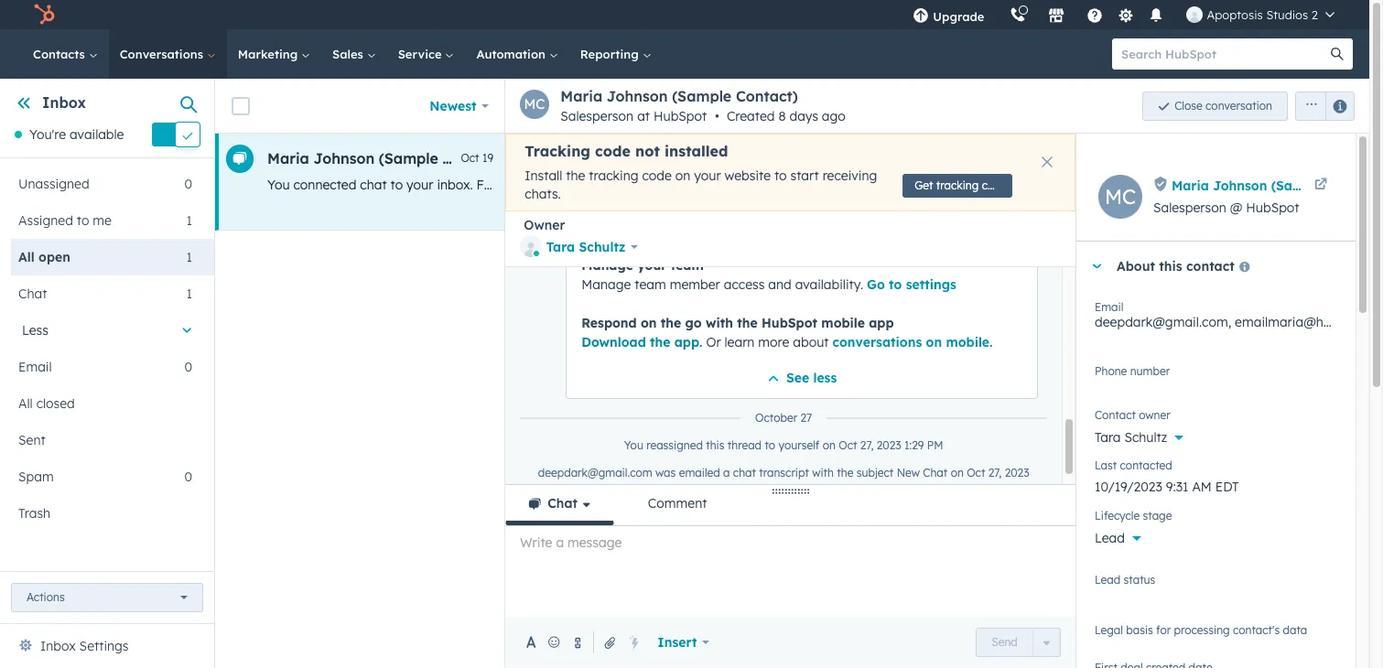 Task type: describe. For each thing, give the bounding box(es) containing it.
johnson inside live chat from maria johnson (sample contact) with context you connected chat to your inbox.
from now on, any chats on your website will appear here. choose what you&#x27;d like to do next:

try it out 
send a test chat from any page where the tracking code is ins 'row'
[[314, 149, 374, 167]]

sent button
[[11, 422, 192, 459]]

close conversation
[[1175, 98, 1272, 112]]

email for email
[[18, 359, 52, 376]]

0 horizontal spatial schultz
[[579, 239, 625, 256]]

you're available image
[[15, 131, 22, 138]]

availability.
[[795, 277, 863, 293]]

number
[[1130, 364, 1170, 378]]

settings link
[[1114, 5, 1137, 24]]

2
[[1311, 7, 1318, 22]]

1 for to
[[186, 213, 192, 229]]

see less button
[[767, 367, 837, 391]]

1 horizontal spatial 1:29
[[904, 439, 924, 452]]

closed
[[36, 396, 75, 412]]

0 for 0
[[184, 359, 192, 376]]

insert button
[[646, 624, 721, 661]]

you for you connected chat to your inbox. from now on, any chats on your website will appear here. choose what you'd like to do next:  try it out  send a test chat from any page where the tracki
[[267, 177, 290, 193]]

basis
[[1126, 623, 1153, 637]]

website inside from now on, any chats on your website will appear here. choose what you'd like to do next:
[[779, 7, 825, 24]]

conversations
[[832, 334, 922, 351]]

0 horizontal spatial 2023
[[877, 439, 901, 452]]

main content containing maria johnson (sample contact)
[[215, 0, 1383, 668]]

member
[[670, 277, 720, 293]]

studios
[[1266, 7, 1308, 22]]

here. inside 'row'
[[793, 177, 823, 193]]

out
[[1070, 177, 1090, 193]]

chats inside from now on, any chats on your website will appear here. choose what you'd like to do next:
[[693, 7, 726, 24]]

more
[[758, 334, 789, 351]]

to right "thread"
[[765, 439, 775, 452]]

inbox settings
[[40, 638, 129, 654]]

like inside 'row'
[[945, 177, 965, 193]]

on, inside 'row'
[[540, 177, 558, 193]]

lead for lead status
[[1095, 573, 1121, 587]]

johnson inside maria johnson (sample contact) salesperson at hubspot • created 8 days ago
[[607, 87, 668, 105]]

maria inside maria johnson (sample contact) salesperson at hubspot • created 8 days ago
[[560, 87, 602, 105]]

conversation
[[1205, 98, 1272, 112]]

status
[[1124, 573, 1155, 587]]

manage your chat messaging and automation.
[[581, 161, 869, 178]]

close conversation button
[[1143, 91, 1288, 120]]

code left not
[[595, 142, 631, 160]]

upgrade image
[[913, 8, 929, 25]]

assigned
[[18, 213, 73, 229]]

trash
[[18, 506, 50, 522]]

installed.
[[939, 84, 992, 101]]

send a test chat from any page where the tracking code is installed.
[[581, 84, 996, 101]]

choose inside from now on, any chats on your website will appear here. choose what you'd like to do next:
[[931, 7, 976, 24]]

a inside 'row'
[[1127, 177, 1135, 193]]

1 vertical spatial chat
[[923, 466, 948, 480]]

try
[[1036, 177, 1054, 193]]

chats.
[[525, 185, 561, 202]]

0 horizontal spatial 27,
[[860, 439, 874, 452]]

at
[[637, 108, 650, 124]]

available
[[70, 126, 124, 143]]

next: inside 'row'
[[1004, 177, 1033, 193]]

contact
[[1186, 258, 1235, 275]]

3 0 from the top
[[184, 469, 192, 485]]

app
[[869, 315, 894, 332]]

@
[[1230, 200, 1242, 216]]

start
[[790, 167, 819, 184]]

to inside from now on, any chats on your website will appear here. choose what you'd like to do next:
[[641, 27, 654, 43]]

oct 19
[[461, 151, 493, 165]]

open
[[38, 249, 70, 266]]

about
[[1117, 258, 1155, 275]]

the left "app."
[[650, 334, 670, 351]]

calling icon image
[[1010, 7, 1026, 24]]

tracking code not installed alert
[[506, 134, 1075, 212]]

1 vertical spatial schultz
[[1124, 429, 1167, 446]]

19
[[482, 151, 493, 165]]

now inside from now on, any chats on your website will appear here. choose what you'd like to do next:
[[616, 7, 641, 24]]

from inside 'row'
[[477, 177, 508, 193]]

you'd inside from now on, any chats on your website will appear here. choose what you'd like to do next:
[[581, 27, 614, 43]]

learn
[[725, 334, 755, 351]]

1 horizontal spatial tracking
[[839, 84, 889, 101]]

send for send a test chat from any page where the tracking code is installed.
[[581, 84, 612, 101]]

1 vertical spatial team
[[635, 277, 666, 293]]

chats inside live chat from maria johnson (sample contact) with context you connected chat to your inbox.
from now on, any chats on your website will appear here. choose what you&#x27;d like to do next:

try it out 
send a test chat from any page where the tracking code is ins 'row'
[[588, 177, 621, 193]]

marketplaces image
[[1048, 8, 1065, 25]]

to right get
[[968, 177, 981, 193]]

•
[[715, 108, 719, 124]]

0 for 1
[[184, 176, 192, 193]]

0 horizontal spatial test
[[627, 84, 650, 101]]

chat down "thread"
[[733, 466, 756, 480]]

0 horizontal spatial from
[[684, 84, 713, 101]]

the left go
[[661, 315, 681, 332]]

0 vertical spatial chat
[[18, 286, 47, 302]]

owner
[[1139, 408, 1170, 422]]

you're available
[[29, 126, 124, 143]]

inbox for inbox settings
[[40, 638, 76, 654]]

deepdark@gmail.com was emailed a chat transcript with the subject new chat on
[[538, 466, 967, 480]]

0 vertical spatial tara
[[546, 239, 575, 256]]

close image
[[1042, 157, 1053, 167]]

newest button
[[418, 87, 501, 124]]

get
[[915, 178, 933, 192]]

marketplaces button
[[1037, 0, 1076, 29]]

notifications image
[[1148, 8, 1165, 25]]

yourself
[[778, 439, 820, 452]]

to left inbox.
[[390, 177, 403, 193]]

0 horizontal spatial page
[[742, 84, 773, 101]]

lead status
[[1095, 573, 1155, 587]]

on inside from now on, any chats on your website will appear here. choose what you'd like to do next:
[[729, 7, 745, 24]]

0 vertical spatial team
[[671, 257, 704, 274]]

any inside from now on, any chats on your website will appear here. choose what you'd like to do next:
[[667, 7, 689, 24]]

tracking inside install the tracking code on your website to start receiving chats.
[[589, 167, 638, 184]]

upgrade
[[933, 9, 984, 24]]

mobile
[[821, 315, 865, 332]]

on inside 'row'
[[625, 177, 640, 193]]

oct 27, 2023 1:29 pm
[[764, 466, 1029, 496]]

hubspot image
[[33, 4, 55, 26]]

manage for manage your team manage team member access and availability. go to settings
[[581, 257, 633, 274]]

it
[[1058, 177, 1066, 193]]

close
[[1175, 98, 1202, 112]]

2023 inside oct 27, 2023 1:29 pm
[[1005, 466, 1029, 480]]

maria johnson (sample contact) inside 'row'
[[267, 149, 505, 167]]

you reassigned this thread to yourself on oct 27, 2023 1:29 pm
[[624, 439, 943, 452]]

0 vertical spatial tara schultz
[[546, 239, 625, 256]]

to left me
[[77, 213, 89, 229]]

spam
[[18, 469, 54, 485]]

legal basis for processing contact's data
[[1095, 623, 1307, 637]]

contact
[[1095, 408, 1136, 422]]

inbox settings link
[[40, 635, 129, 657]]

maria johnson (sample contact) link
[[1172, 174, 1383, 196]]

messaging
[[696, 161, 761, 178]]

apoptosis studios 2
[[1207, 7, 1318, 22]]

chat down installed in the top of the page
[[665, 161, 692, 178]]

apoptosis studios 2 button
[[1176, 0, 1345, 29]]

ago
[[822, 108, 846, 124]]

access
[[724, 277, 765, 293]]

0 vertical spatial a
[[615, 84, 623, 101]]

last
[[1095, 459, 1117, 472]]

go
[[685, 315, 702, 332]]

emailmaria@hubspot.com
[[1235, 314, 1383, 330]]

chat up not
[[653, 84, 680, 101]]

send button
[[976, 628, 1033, 657]]

reporting link
[[569, 29, 662, 79]]

tara schultz image
[[1187, 6, 1203, 23]]

appear inside 'row'
[[746, 177, 790, 193]]

manage your team manage team member access and availability. go to settings
[[581, 257, 956, 293]]

you connected chat to your inbox. from now on, any chats on your website will appear here. choose what you'd like to do next:  try it out  send a test chat from any page where the tracki
[[267, 177, 1383, 193]]

maria johnson (sample contact) salesperson at hubspot • created 8 days ago
[[560, 87, 846, 124]]

contact's
[[1233, 623, 1280, 637]]

installed
[[664, 142, 728, 160]]

automation.
[[792, 161, 865, 178]]

contact) inside live chat from maria johnson (sample contact) with context you connected chat to your inbox.
from now on, any chats on your website will appear here. choose what you&#x27;d like to do next:

try it out 
send a test chat from any page where the tracking code is ins 'row'
[[443, 149, 505, 167]]

the inside 'row'
[[1328, 177, 1347, 193]]

unassigned
[[18, 176, 89, 193]]

about this contact button
[[1076, 242, 1337, 291]]

all open
[[18, 249, 70, 266]]

stage
[[1143, 509, 1172, 523]]

actions button
[[11, 583, 203, 612]]

contacted
[[1120, 459, 1172, 472]]

website inside install the tracking code on your website to start receiving chats.
[[725, 167, 771, 184]]

0 vertical spatial where
[[777, 84, 813, 101]]

3 manage from the top
[[581, 277, 631, 293]]

will inside live chat from maria johnson (sample contact) with context you connected chat to your inbox.
from now on, any chats on your website will appear here. choose what you&#x27;d like to do next:

try it out 
send a test chat from any page where the tracking code is ins 'row'
[[724, 177, 743, 193]]

your inside from now on, any chats on your website will appear here. choose what you'd like to do next:
[[748, 7, 775, 24]]

insert
[[657, 634, 697, 651]]

what inside from now on, any chats on your website will appear here. choose what you'd like to do next:
[[980, 7, 1010, 24]]

contacts
[[33, 47, 89, 61]]



Task type: vqa. For each thing, say whether or not it's contained in the screenshot.
TOOLS
no



Task type: locate. For each thing, give the bounding box(es) containing it.
1:29
[[904, 439, 924, 452], [764, 483, 784, 496]]

will down installed in the top of the page
[[724, 177, 743, 193]]

where inside 'row'
[[1288, 177, 1325, 193]]

0 vertical spatial 1:29
[[904, 439, 924, 452]]

1 all from the top
[[18, 249, 35, 266]]

menu item
[[997, 0, 1001, 29]]

phone number
[[1095, 364, 1170, 378]]

about
[[793, 334, 829, 351]]

1 vertical spatial here.
[[793, 177, 823, 193]]

tara down contact on the bottom of page
[[1095, 429, 1121, 446]]

salesperson left @
[[1153, 200, 1226, 216]]

1 vertical spatial and
[[768, 277, 792, 293]]

on, inside from now on, any chats on your website will appear here. choose what you'd like to do next:
[[645, 7, 663, 24]]

0 vertical spatial page
[[742, 84, 773, 101]]

code inside install the tracking code on your website to start receiving chats.
[[642, 167, 672, 184]]

0 vertical spatial all
[[18, 249, 35, 266]]

service
[[398, 47, 445, 61]]

(sample inside 'row'
[[379, 149, 438, 167]]

chat
[[653, 84, 680, 101], [665, 161, 692, 178], [360, 177, 387, 193], [1165, 177, 1192, 193], [733, 466, 756, 480]]

schultz up respond
[[579, 239, 625, 256]]

is
[[926, 84, 935, 101]]

what left calling icon
[[980, 7, 1010, 24]]

transcript
[[759, 466, 809, 480]]

all for all open
[[18, 249, 35, 266]]

1 vertical spatial tara schultz
[[1095, 429, 1167, 446]]

Phone number text field
[[1095, 362, 1337, 398]]

(sample up the •
[[672, 87, 732, 105]]

like up reporting
[[618, 27, 638, 43]]

created
[[727, 108, 775, 124]]

menu containing apoptosis studios 2
[[900, 0, 1347, 29]]

hubspot
[[654, 108, 707, 124], [1246, 200, 1299, 216], [762, 315, 817, 332]]

1 horizontal spatial pm
[[927, 439, 943, 452]]

all closed
[[18, 396, 75, 412]]

1 vertical spatial this
[[706, 439, 724, 452]]

to inside install the tracking code on your website to start receiving chats.
[[774, 167, 787, 184]]

you'd inside live chat from maria johnson (sample contact) with context you connected chat to your inbox.
from now on, any chats on your website will appear here. choose what you&#x27;d like to do next:

try it out 
send a test chat from any page where the tracking code is ins 'row'
[[908, 177, 941, 193]]

deepdark@gmail.com,
[[1095, 314, 1231, 330]]

27, inside oct 27, 2023 1:29 pm
[[988, 466, 1002, 480]]

choose right the "upgrade" 'image'
[[931, 7, 976, 24]]

your inside manage your team manage team member access and availability. go to settings
[[637, 257, 667, 274]]

tracking right get
[[936, 178, 979, 192]]

0 vertical spatial choose
[[931, 7, 976, 24]]

1:29 up new
[[904, 439, 924, 452]]

help image
[[1087, 8, 1103, 25]]

0 vertical spatial test
[[627, 84, 650, 101]]

test right the out at top right
[[1139, 177, 1161, 193]]

maria inside 'link'
[[1172, 177, 1209, 194]]

1 vertical spatial next:
[[1004, 177, 1033, 193]]

inbox left settings
[[40, 638, 76, 654]]

conversations on mobile. link
[[832, 334, 993, 351]]

1 horizontal spatial a
[[723, 466, 730, 480]]

0 vertical spatial 27,
[[860, 439, 874, 452]]

0 vertical spatial schultz
[[579, 239, 625, 256]]

search button
[[1322, 38, 1353, 70]]

last contacted
[[1095, 459, 1172, 472]]

(sample inside maria johnson (sample contact) salesperson at hubspot • created 8 days ago
[[672, 87, 732, 105]]

to right go
[[889, 277, 902, 293]]

automation
[[476, 47, 549, 61]]

days
[[789, 108, 818, 124]]

maria
[[560, 87, 602, 105], [267, 149, 309, 167], [1172, 177, 1209, 194]]

1 horizontal spatial where
[[1288, 177, 1325, 193]]

pm up oct 27, 2023 1:29 pm
[[927, 439, 943, 452]]

send group
[[976, 628, 1061, 657]]

the left tracki
[[1328, 177, 1347, 193]]

1 horizontal spatial salesperson
[[1153, 200, 1226, 216]]

see
[[786, 370, 809, 386]]

chats up maria johnson (sample contact) salesperson at hubspot • created 8 days ago
[[693, 7, 726, 24]]

manage
[[581, 161, 631, 178], [581, 257, 633, 274], [581, 277, 631, 293]]

0 vertical spatial maria johnson (sample contact)
[[267, 149, 505, 167]]

2 vertical spatial send
[[992, 635, 1018, 649]]

go to settings link
[[867, 277, 956, 293]]

0 vertical spatial lead
[[1095, 530, 1125, 546]]

trash button
[[11, 495, 192, 532]]

do left try
[[984, 177, 1000, 193]]

email deepdark@gmail.com, emailmaria@hubspot.com
[[1095, 300, 1383, 330]]

tara schultz button for owner
[[520, 234, 638, 261]]

the
[[816, 84, 836, 101], [566, 167, 585, 184], [1328, 177, 1347, 193], [661, 315, 681, 332], [737, 315, 758, 332], [650, 334, 670, 351], [837, 466, 853, 480]]

less
[[22, 322, 48, 339]]

notifications button
[[1141, 0, 1172, 29]]

oct left 19
[[461, 151, 479, 165]]

tracking inside button
[[936, 178, 979, 192]]

a right the out at top right
[[1127, 177, 1135, 193]]

like right get
[[945, 177, 965, 193]]

and right access
[[768, 277, 792, 293]]

1 horizontal spatial like
[[945, 177, 965, 193]]

2 horizontal spatial tracking
[[936, 178, 979, 192]]

0 vertical spatial next:
[[677, 27, 706, 43]]

you left the connected
[[267, 177, 290, 193]]

1 for open
[[186, 249, 192, 266]]

your inside install the tracking code on your website to start receiving chats.
[[694, 167, 721, 184]]

you'd right receiving
[[908, 177, 941, 193]]

a right emailed
[[723, 466, 730, 480]]

from inside from now on, any chats on your website will appear here. choose what you'd like to do next:
[[581, 7, 613, 24]]

1:29 down transcript
[[764, 483, 784, 496]]

27, up subject
[[860, 439, 874, 452]]

1 vertical spatial appear
[[746, 177, 790, 193]]

1 horizontal spatial with
[[812, 466, 834, 480]]

service link
[[387, 29, 465, 79]]

2023
[[877, 439, 901, 452], [1005, 466, 1029, 480]]

chat up less
[[18, 286, 47, 302]]

(sample left tracki
[[1271, 177, 1324, 194]]

inbox inside inbox settings link
[[40, 638, 76, 654]]

2 horizontal spatial oct
[[967, 466, 985, 480]]

all inside button
[[18, 396, 33, 412]]

hubspot down maria johnson (sample contact) 'link'
[[1246, 200, 1299, 216]]

0 vertical spatial on,
[[645, 7, 663, 24]]

1 0 from the top
[[184, 176, 192, 193]]

marketing link
[[227, 29, 321, 79]]

salesperson up tracking code not installed
[[560, 108, 634, 124]]

2023 left last
[[1005, 466, 1029, 480]]

oct inside live chat from maria johnson (sample contact) with context you connected chat to your inbox.
from now on, any chats on your website will appear here. choose what you&#x27;d like to do next:

try it out 
send a test chat from any page where the tracking code is ins 'row'
[[461, 151, 479, 165]]

website inside 'row'
[[674, 177, 720, 193]]

code left is
[[893, 84, 922, 101]]

the up ago
[[816, 84, 836, 101]]

me
[[93, 213, 112, 229]]

manage for manage your chat messaging and automation.
[[581, 161, 631, 178]]

choose inside 'row'
[[826, 177, 871, 193]]

live chat from maria johnson (sample contact) with context you connected chat to your inbox.
from now on, any chats on your website will appear here. choose what you&#x27;d like to do next:

try it out 
send a test chat from any page where the tracking code is ins row
[[215, 134, 1383, 231]]

maria johnson (sample contact) up @
[[1172, 177, 1383, 194]]

a down reporting link
[[615, 84, 623, 101]]

go
[[867, 277, 885, 293]]

0 vertical spatial oct
[[461, 151, 479, 165]]

27
[[800, 411, 812, 425]]

do inside from now on, any chats on your website will appear here. choose what you'd like to do next:
[[657, 27, 673, 43]]

inbox up you're available
[[42, 93, 86, 112]]

0 horizontal spatial with
[[706, 315, 733, 332]]

schultz
[[579, 239, 625, 256], [1124, 429, 1167, 446]]

1 horizontal spatial from
[[1195, 177, 1224, 193]]

any
[[667, 7, 689, 24], [716, 84, 738, 101], [562, 177, 584, 193], [1228, 177, 1250, 193]]

now up reporting link
[[616, 7, 641, 24]]

all left closed
[[18, 396, 33, 412]]

chat right new
[[923, 466, 948, 480]]

1:29 inside oct 27, 2023 1:29 pm
[[764, 483, 784, 496]]

tara down owner
[[546, 239, 575, 256]]

maria johnson (sample contact)
[[267, 149, 505, 167], [1172, 177, 1383, 194]]

chats
[[693, 7, 726, 24], [588, 177, 621, 193]]

1 vertical spatial hubspot
[[1246, 200, 1299, 216]]

johnson inside maria johnson (sample contact) 'link'
[[1213, 177, 1267, 194]]

1 horizontal spatial schultz
[[1124, 429, 1167, 446]]

team up member
[[671, 257, 704, 274]]

1 horizontal spatial test
[[1139, 177, 1161, 193]]

schultz down owner
[[1124, 429, 1167, 446]]

menu
[[900, 0, 1347, 29]]

chat button
[[506, 485, 614, 525]]

hubspot right "at"
[[654, 108, 707, 124]]

0 horizontal spatial email
[[18, 359, 52, 376]]

do inside 'row'
[[984, 177, 1000, 193]]

oct for oct 19
[[461, 151, 479, 165]]

johnson up "at"
[[607, 87, 668, 105]]

next: up maria johnson (sample contact) salesperson at hubspot • created 8 days ago
[[677, 27, 706, 43]]

0 vertical spatial manage
[[581, 161, 631, 178]]

oct right new
[[967, 466, 985, 480]]

Search HubSpot search field
[[1112, 38, 1336, 70]]

send for send
[[992, 635, 1018, 649]]

1 horizontal spatial website
[[725, 167, 771, 184]]

install
[[525, 167, 562, 184]]

0 horizontal spatial pm
[[787, 483, 803, 496]]

subject
[[857, 466, 894, 480]]

mobile.
[[946, 334, 993, 351]]

1 horizontal spatial oct
[[839, 439, 857, 452]]

1 horizontal spatial now
[[616, 7, 641, 24]]

tara schultz button down chats.
[[520, 234, 638, 261]]

the down tracking
[[566, 167, 585, 184]]

2023 up subject
[[877, 439, 901, 452]]

what inside live chat from maria johnson (sample contact) with context you connected chat to your inbox.
from now on, any chats on your website will appear here. choose what you&#x27;d like to do next:

try it out 
send a test chat from any page where the tracking code is ins 'row'
[[875, 177, 905, 193]]

maria inside 'row'
[[267, 149, 309, 167]]

you inside 'row'
[[267, 177, 290, 193]]

2 horizontal spatial johnson
[[1213, 177, 1267, 194]]

will left the "upgrade" 'image'
[[829, 7, 847, 24]]

maria up salesperson @ hubspot
[[1172, 177, 1209, 194]]

0 vertical spatial hubspot
[[654, 108, 707, 124]]

appear inside from now on, any chats on your website will appear here. choose what you'd like to do next:
[[851, 7, 895, 24]]

0 vertical spatial from
[[684, 84, 713, 101]]

next: left try
[[1004, 177, 1033, 193]]

get tracking code button
[[903, 174, 1012, 197]]

0 vertical spatial do
[[657, 27, 673, 43]]

appear left start
[[746, 177, 790, 193]]

contacts link
[[22, 29, 109, 79]]

hubspot for contact)
[[654, 108, 707, 124]]

tara schultz button up last contacted text field
[[1095, 419, 1337, 449]]

was
[[655, 466, 676, 480]]

you left the reassigned
[[624, 439, 643, 452]]

calling icon button
[[1003, 3, 1034, 27]]

contact) inside maria johnson (sample contact) salesperson at hubspot • created 8 days ago
[[736, 87, 798, 105]]

this inside dropdown button
[[1159, 258, 1182, 275]]

johnson up the connected
[[314, 149, 374, 167]]

0 horizontal spatial salesperson
[[560, 108, 634, 124]]

on inside install the tracking code on your website to start receiving chats.
[[675, 167, 690, 184]]

0 horizontal spatial appear
[[746, 177, 790, 193]]

automation link
[[465, 29, 569, 79]]

1 vertical spatial tara
[[1095, 429, 1121, 446]]

apoptosis
[[1207, 7, 1263, 22]]

tara schultz button for contact owner
[[1095, 419, 1337, 449]]

page up salesperson @ hubspot
[[1254, 177, 1285, 193]]

tara schultz button
[[520, 234, 638, 261], [1095, 419, 1337, 449]]

test up "at"
[[627, 84, 650, 101]]

to inside manage your team manage team member access and availability. go to settings
[[889, 277, 902, 293]]

2 horizontal spatial maria
[[1172, 177, 1209, 194]]

johnson up @
[[1213, 177, 1267, 194]]

0 horizontal spatial contact)
[[443, 149, 505, 167]]

1 horizontal spatial appear
[[851, 7, 895, 24]]

download the app. link
[[581, 334, 703, 351]]

code inside get tracking code button
[[982, 178, 1007, 192]]

respond
[[581, 315, 637, 332]]

new
[[897, 466, 920, 480]]

main content
[[215, 0, 1383, 668]]

about this contact
[[1117, 258, 1235, 275]]

page inside 'row'
[[1254, 177, 1285, 193]]

1 horizontal spatial page
[[1254, 177, 1285, 193]]

1 lead from the top
[[1095, 530, 1125, 546]]

(sample inside 'link'
[[1271, 177, 1324, 194]]

salesperson @ hubspot
[[1153, 200, 1299, 216]]

oct for oct 27, 2023 1:29 pm
[[967, 466, 985, 480]]

inbox.
[[437, 177, 473, 193]]

2 vertical spatial manage
[[581, 277, 631, 293]]

1 manage from the top
[[581, 161, 631, 178]]

(sample up inbox.
[[379, 149, 438, 167]]

2 horizontal spatial contact)
[[1328, 177, 1383, 194]]

and inside manage your team manage team member access and availability. go to settings
[[768, 277, 792, 293]]

1 horizontal spatial on,
[[645, 7, 663, 24]]

1 vertical spatial manage
[[581, 257, 633, 274]]

1 vertical spatial (sample
[[379, 149, 438, 167]]

appear left the "upgrade" 'image'
[[851, 7, 895, 24]]

lead for lead
[[1095, 530, 1125, 546]]

inbox for inbox
[[42, 93, 86, 112]]

search image
[[1331, 48, 1344, 60]]

0 horizontal spatial here.
[[793, 177, 823, 193]]

settings image
[[1118, 8, 1134, 24]]

0 vertical spatial maria
[[560, 87, 602, 105]]

chat up salesperson @ hubspot
[[1165, 177, 1192, 193]]

now inside 'row'
[[512, 177, 536, 193]]

you for you reassigned this thread to yourself on oct 27, 2023 1:29 pm
[[624, 439, 643, 452]]

chats down tracking code not installed
[[588, 177, 621, 193]]

1 horizontal spatial chats
[[693, 7, 726, 24]]

this right the about
[[1159, 258, 1182, 275]]

caret image
[[1091, 264, 1102, 269]]

with up "or"
[[706, 315, 733, 332]]

0 vertical spatial salesperson
[[560, 108, 634, 124]]

sent
[[18, 432, 45, 449]]

on, down tracking
[[540, 177, 558, 193]]

do up maria johnson (sample contact) salesperson at hubspot • created 8 days ago
[[657, 27, 673, 43]]

1 vertical spatial oct
[[839, 439, 857, 452]]

chat right the connected
[[360, 177, 387, 193]]

from inside 'row'
[[1195, 177, 1224, 193]]

to left start
[[774, 167, 787, 184]]

1 horizontal spatial tara
[[1095, 429, 1121, 446]]

will
[[829, 7, 847, 24], [724, 177, 743, 193]]

maria johnson (sample contact) up the connected
[[267, 149, 505, 167]]

2 vertical spatial hubspot
[[762, 315, 817, 332]]

0 vertical spatial pm
[[927, 439, 943, 452]]

email down caret icon
[[1095, 300, 1123, 314]]

oct
[[461, 151, 479, 165], [839, 439, 857, 452], [967, 466, 985, 480]]

2 0 from the top
[[184, 359, 192, 376]]

from down 19
[[477, 177, 508, 193]]

maria up the connected
[[267, 149, 309, 167]]

hubspot up more
[[762, 315, 817, 332]]

tara schultz down contact owner
[[1095, 429, 1167, 446]]

0 vertical spatial contact)
[[736, 87, 798, 105]]

tracking down tracking code not installed
[[589, 167, 638, 184]]

group
[[1288, 91, 1355, 120]]

here. inside from now on, any chats on your website will appear here. choose what you'd like to do next:
[[898, 7, 928, 24]]

1 horizontal spatial team
[[671, 257, 704, 274]]

1 1 from the top
[[186, 213, 192, 229]]

2 lead from the top
[[1095, 573, 1121, 587]]

2 1 from the top
[[186, 249, 192, 266]]

from up salesperson @ hubspot
[[1195, 177, 1224, 193]]

from now on, any chats on your website will appear here. choose what you'd like to do next:
[[581, 7, 1010, 43]]

lead
[[1095, 530, 1125, 546], [1095, 573, 1121, 587]]

0 horizontal spatial tara schultz
[[546, 239, 625, 256]]

pm inside oct 27, 2023 1:29 pm
[[787, 483, 803, 496]]

what left get
[[875, 177, 905, 193]]

contact) inside maria johnson (sample contact) 'link'
[[1328, 177, 1383, 194]]

1 horizontal spatial choose
[[931, 7, 976, 24]]

0 horizontal spatial on,
[[540, 177, 558, 193]]

chat
[[18, 286, 47, 302], [923, 466, 948, 480], [548, 495, 577, 512]]

2 all from the top
[[18, 396, 33, 412]]

now
[[616, 7, 641, 24], [512, 177, 536, 193]]

0 vertical spatial and
[[765, 161, 788, 178]]

next: inside from now on, any chats on your website will appear here. choose what you'd like to do next:
[[677, 27, 706, 43]]

johnson
[[607, 87, 668, 105], [314, 149, 374, 167], [1213, 177, 1267, 194]]

with inside respond on the go with the hubspot mobile app download the app. or learn more about conversations on mobile.
[[706, 315, 733, 332]]

to up reporting
[[641, 27, 654, 43]]

this left "thread"
[[706, 439, 724, 452]]

1 vertical spatial like
[[945, 177, 965, 193]]

less
[[813, 370, 837, 386]]

3 1 from the top
[[186, 286, 192, 302]]

conversations link
[[109, 29, 227, 79]]

will inside from now on, any chats on your website will appear here. choose what you'd like to do next:
[[829, 7, 847, 24]]

(sample
[[672, 87, 732, 105], [379, 149, 438, 167], [1271, 177, 1324, 194]]

1 horizontal spatial what
[[980, 7, 1010, 24]]

hubspot inside maria johnson (sample contact) salesperson at hubspot • created 8 days ago
[[654, 108, 707, 124]]

hubspot inside respond on the go with the hubspot mobile app download the app. or learn more about conversations on mobile.
[[762, 315, 817, 332]]

you're
[[29, 126, 66, 143]]

1 vertical spatial pm
[[787, 483, 803, 496]]

hubspot for go
[[762, 315, 817, 332]]

0
[[184, 176, 192, 193], [184, 359, 192, 376], [184, 469, 192, 485]]

email inside the email deepdark@gmail.com, emailmaria@hubspot.com
[[1095, 300, 1123, 314]]

1 vertical spatial 27,
[[988, 466, 1002, 480]]

chat inside button
[[548, 495, 577, 512]]

lead button
[[1095, 520, 1337, 550]]

install the tracking code on your website to start receiving chats.
[[525, 167, 877, 202]]

now up owner
[[512, 177, 536, 193]]

lead left status on the right of the page
[[1095, 573, 1121, 587]]

the up "learn"
[[737, 315, 758, 332]]

like inside from now on, any chats on your website will appear here. choose what you'd like to do next:
[[618, 27, 638, 43]]

from up reporting
[[581, 7, 613, 24]]

tara schultz
[[546, 239, 625, 256], [1095, 429, 1167, 446]]

on,
[[645, 7, 663, 24], [540, 177, 558, 193]]

choose
[[931, 7, 976, 24], [826, 177, 871, 193]]

email for email deepdark@gmail.com, emailmaria@hubspot.com
[[1095, 300, 1123, 314]]

0 vertical spatial inbox
[[42, 93, 86, 112]]

test inside 'row'
[[1139, 177, 1161, 193]]

sales
[[332, 47, 367, 61]]

2 horizontal spatial chat
[[923, 466, 948, 480]]

reassigned
[[646, 439, 703, 452]]

website
[[779, 7, 825, 24], [725, 167, 771, 184], [674, 177, 720, 193]]

2 manage from the top
[[581, 257, 633, 274]]

1 vertical spatial contact)
[[443, 149, 505, 167]]

salesperson inside maria johnson (sample contact) salesperson at hubspot • created 8 days ago
[[560, 108, 634, 124]]

2 vertical spatial a
[[723, 466, 730, 480]]

0 horizontal spatial chat
[[18, 286, 47, 302]]

all left "open"
[[18, 249, 35, 266]]

oct inside oct 27, 2023 1:29 pm
[[967, 466, 985, 480]]

1 horizontal spatial do
[[984, 177, 1000, 193]]

and left start
[[765, 161, 788, 178]]

1 vertical spatial 1:29
[[764, 483, 784, 496]]

not
[[635, 142, 660, 160]]

1 horizontal spatial next:
[[1004, 177, 1033, 193]]

receiving
[[823, 167, 877, 184]]

send inside 'row'
[[1093, 177, 1123, 193]]

27, right new
[[988, 466, 1002, 480]]

the inside install the tracking code on your website to start receiving chats.
[[566, 167, 585, 184]]

the left subject
[[837, 466, 853, 480]]

0 vertical spatial johnson
[[607, 87, 668, 105]]

0 horizontal spatial send
[[581, 84, 612, 101]]

from
[[684, 84, 713, 101], [1195, 177, 1224, 193]]

0 horizontal spatial choose
[[826, 177, 871, 193]]

0 horizontal spatial where
[[777, 84, 813, 101]]

0 horizontal spatial this
[[706, 439, 724, 452]]

all for all closed
[[18, 396, 33, 412]]

where up days
[[777, 84, 813, 101]]

1 vertical spatial 1
[[186, 249, 192, 266]]

test
[[627, 84, 650, 101], [1139, 177, 1161, 193]]

tracki
[[1351, 177, 1383, 193]]

8
[[778, 108, 786, 124]]

send inside button
[[992, 635, 1018, 649]]

1 vertical spatial page
[[1254, 177, 1285, 193]]

1 horizontal spatial 2023
[[1005, 466, 1029, 480]]

Last contacted text field
[[1095, 470, 1337, 499]]

1 horizontal spatial maria johnson (sample contact)
[[1172, 177, 1383, 194]]

1 horizontal spatial 27,
[[988, 466, 1002, 480]]

email down less
[[18, 359, 52, 376]]

do
[[657, 27, 673, 43], [984, 177, 1000, 193]]

all closed button
[[11, 386, 192, 422]]

all
[[18, 249, 35, 266], [18, 396, 33, 412]]

0 vertical spatial you
[[267, 177, 290, 193]]

1 horizontal spatial tara schultz
[[1095, 429, 1167, 446]]

lead inside popup button
[[1095, 530, 1125, 546]]

code down not
[[642, 167, 672, 184]]

0 vertical spatial email
[[1095, 300, 1123, 314]]

tracking up ago
[[839, 84, 889, 101]]

0 vertical spatial 0
[[184, 176, 192, 193]]

on, up reporting link
[[645, 7, 663, 24]]



